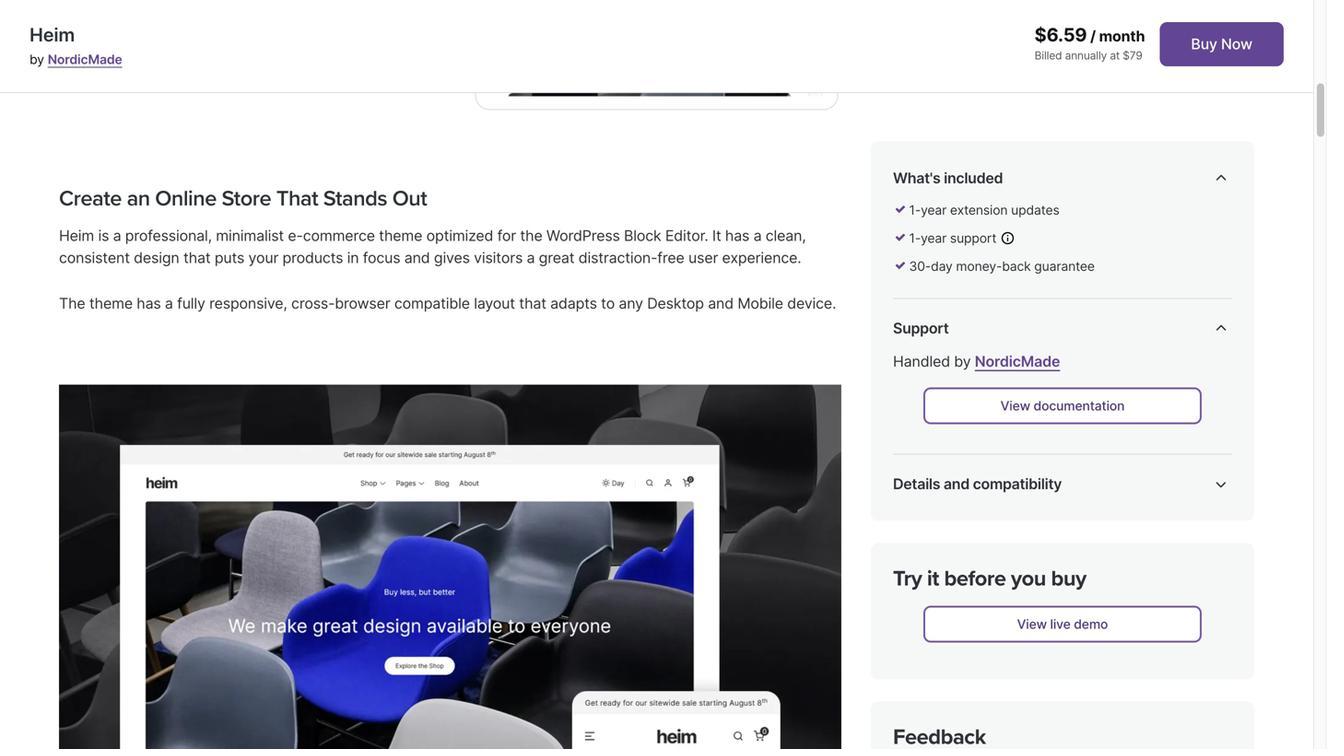 Task type: locate. For each thing, give the bounding box(es) containing it.
1 horizontal spatial ,
[[1078, 612, 1082, 627]]

2 1- from the top
[[910, 230, 921, 246]]

nordicmade link
[[48, 52, 122, 67], [976, 353, 1061, 371]]

theme up focus
[[379, 227, 423, 245]]

,
[[1072, 593, 1076, 609], [1078, 612, 1082, 627]]

and inside heim is a professional, minimalist e-commerce theme optimized for the wordpress block editor. it has a clean, consistent design that puts your products in focus and gives visitors a great distraction-free user experience.
[[405, 249, 430, 267]]

heim inside heim is a professional, minimalist e-commerce theme optimized for the wordpress block editor. it has a clean, consistent design that puts your products in focus and gives visitors a great distraction-free user experience.
[[59, 227, 94, 245]]

buy now link
[[1161, 22, 1285, 66]]

home and furniture link
[[1085, 612, 1205, 627]]

0 horizontal spatial theme
[[89, 295, 133, 313]]

0 vertical spatial 1-
[[910, 202, 921, 218]]

heim for by
[[30, 24, 75, 46]]

1 vertical spatial chevron up image
[[1211, 318, 1233, 340]]

essential
[[1168, 663, 1223, 679]]

1 horizontal spatial nordicmade link
[[976, 353, 1061, 371]]

1 vertical spatial 1-
[[910, 230, 921, 246]]

0 horizontal spatial nordicmade
[[48, 52, 122, 67]]

0 vertical spatial nordicmade
[[48, 52, 122, 67]]

and
[[405, 249, 430, 267], [708, 295, 734, 313], [944, 475, 970, 493], [1150, 593, 1173, 609], [1124, 612, 1147, 627]]

store
[[222, 186, 271, 212]]

distraction-
[[579, 249, 658, 267]]

view down handled by nordicmade
[[1001, 398, 1031, 414]]

has left fully
[[137, 295, 161, 313]]

0 horizontal spatial has
[[137, 295, 161, 313]]

2023-
[[1023, 558, 1060, 574]]

browser
[[335, 295, 391, 313]]

and left mobile
[[708, 295, 734, 313]]

heim
[[30, 24, 75, 46], [59, 227, 94, 245]]

optimized
[[427, 227, 494, 245]]

commerce
[[303, 227, 375, 245]]

try
[[894, 566, 923, 592]]

included
[[944, 169, 1004, 187]]

nordicmade inside heim by nordicmade
[[48, 52, 122, 67]]

1 vertical spatial nordicmade
[[976, 353, 1061, 371]]

theme inside heim is a professional, minimalist e-commerce theme optimized for the wordpress block editor. it has a clean, consistent design that puts your products in focus and gives visitors a great distraction-free user experience.
[[379, 227, 423, 245]]

0 vertical spatial ,
[[1072, 593, 1076, 609]]

that
[[183, 249, 211, 267], [519, 295, 547, 313]]

responsive,
[[209, 295, 287, 313]]

$6.59
[[1035, 24, 1088, 46]]

1 vertical spatial by
[[955, 353, 972, 371]]

1 vertical spatial nordicmade link
[[976, 353, 1061, 371]]

1 chevron up image from the top
[[1211, 167, 1233, 189]]

e-
[[288, 227, 303, 245]]

free
[[658, 249, 685, 267]]

1 vertical spatial year
[[921, 230, 947, 246]]

1 1- from the top
[[910, 202, 921, 218]]

create an online store that stands out
[[59, 186, 427, 212]]

that left puts
[[183, 249, 211, 267]]

0 vertical spatial theme
[[379, 227, 423, 245]]

a up experience.
[[754, 227, 762, 245]]

view documentation link
[[924, 388, 1203, 425]]

, down buy
[[1072, 593, 1076, 609]]

0 vertical spatial nordicmade link
[[48, 52, 122, 67]]

2 chevron up image from the top
[[1211, 318, 1233, 340]]

view down themes
[[1018, 617, 1048, 633]]

chevron up image
[[1211, 167, 1233, 189], [1211, 318, 1233, 340], [1211, 473, 1233, 496]]

0 horizontal spatial that
[[183, 249, 211, 267]]

1 horizontal spatial has
[[726, 227, 750, 245]]

and up furniture
[[1150, 593, 1173, 609]]

1 horizontal spatial by
[[955, 353, 972, 371]]

you
[[1012, 566, 1047, 592]]

2 vertical spatial chevron up image
[[1211, 473, 1233, 496]]

1 vertical spatial theme
[[89, 295, 133, 313]]

0 horizontal spatial by
[[30, 52, 44, 67]]

nordicmade
[[48, 52, 122, 67], [976, 353, 1061, 371]]

0 vertical spatial view
[[1001, 398, 1031, 414]]

electronics and software
[[1023, 593, 1173, 627]]

heim for is
[[59, 227, 94, 245]]

0 vertical spatial chevron up image
[[1211, 167, 1233, 189]]

$79
[[1124, 49, 1143, 62]]

1 year from the top
[[921, 202, 947, 218]]

1 vertical spatial view
[[1018, 617, 1048, 633]]

money-
[[957, 259, 1003, 274]]

1 vertical spatial heim
[[59, 227, 94, 245]]

extra information image
[[1001, 231, 1016, 246]]

year
[[921, 202, 947, 218], [921, 230, 947, 246]]

has
[[726, 227, 750, 245], [137, 295, 161, 313]]

last
[[894, 558, 920, 574]]

year up '1-year support' at the right
[[921, 202, 947, 218]]

wishlist
[[1023, 681, 1072, 697]]

themes ,
[[1023, 593, 1079, 609]]

1 horizontal spatial nordicmade
[[976, 353, 1061, 371]]

has right "it"
[[726, 227, 750, 245]]

essential wishlist link
[[1023, 663, 1223, 697]]

a right is
[[113, 227, 121, 245]]

by for heim
[[30, 52, 44, 67]]

0 vertical spatial that
[[183, 249, 211, 267]]

professional,
[[125, 227, 212, 245]]

year up day at the right top of page
[[921, 230, 947, 246]]

0 vertical spatial heim
[[30, 24, 75, 46]]

adapts
[[551, 295, 597, 313]]

and left gives
[[405, 249, 430, 267]]

a
[[113, 227, 121, 245], [754, 227, 762, 245], [527, 249, 535, 267], [165, 295, 173, 313]]

that inside heim is a professional, minimalist e-commerce theme optimized for the wordpress block editor. it has a clean, consistent design that puts your products in focus and gives visitors a great distraction-free user experience.
[[183, 249, 211, 267]]

consistent
[[59, 249, 130, 267]]

demo
[[1075, 617, 1109, 633]]

products
[[283, 249, 343, 267]]

guarantee
[[1035, 259, 1095, 274]]

online
[[155, 186, 217, 212]]

heim inside heim by nordicmade
[[30, 24, 75, 46]]

it
[[713, 227, 722, 245]]

0 vertical spatial by
[[30, 52, 44, 67]]

year for support
[[921, 230, 947, 246]]

30-day money-back guarantee
[[910, 259, 1095, 274]]

1- up 30-
[[910, 230, 921, 246]]

1 vertical spatial ,
[[1078, 612, 1082, 627]]

that right 'layout'
[[519, 295, 547, 313]]

now
[[1222, 35, 1253, 53]]

2 year from the top
[[921, 230, 947, 246]]

0 horizontal spatial ,
[[1072, 593, 1076, 609]]

0 vertical spatial has
[[726, 227, 750, 245]]

3 chevron up image from the top
[[1211, 473, 1233, 496]]

extension
[[951, 202, 1008, 218]]

before
[[945, 566, 1007, 592]]

and inside , home and furniture responsive
[[1124, 612, 1147, 627]]

and down electronics
[[1124, 612, 1147, 627]]

1-year support
[[910, 230, 997, 246]]

nordicmade for heim
[[48, 52, 122, 67]]

handled by nordicmade
[[894, 353, 1061, 371]]

1- down what's
[[910, 202, 921, 218]]

1 horizontal spatial theme
[[379, 227, 423, 245]]

chevron up image for 1-year extension updates
[[1211, 167, 1233, 189]]

a down the
[[527, 249, 535, 267]]

0 horizontal spatial nordicmade link
[[48, 52, 122, 67]]

/
[[1091, 27, 1097, 45]]

by inside heim by nordicmade
[[30, 52, 44, 67]]

electronics
[[1079, 593, 1147, 609]]

for
[[498, 227, 516, 245]]

to
[[601, 295, 615, 313]]

annually
[[1066, 49, 1108, 62]]

the theme has a fully responsive, cross-browser compatible layout that adapts to any desktop and mobile device.
[[59, 295, 837, 313]]

great
[[539, 249, 575, 267]]

theme
[[379, 227, 423, 245], [89, 295, 133, 313]]

, right live
[[1078, 612, 1082, 627]]

heim is a professional, minimalist e-commerce theme optimized for the wordpress block editor. it has a clean, consistent design that puts your products in focus and gives visitors a great distraction-free user experience.
[[59, 227, 807, 267]]

wordpress
[[547, 227, 620, 245]]

1 horizontal spatial that
[[519, 295, 547, 313]]

buy
[[1052, 566, 1087, 592]]

electronics and software link
[[1023, 593, 1173, 627]]

1 vertical spatial has
[[137, 295, 161, 313]]

0 vertical spatial year
[[921, 202, 947, 218]]

experience.
[[723, 249, 802, 267]]

that
[[276, 186, 318, 212]]

theme right the
[[89, 295, 133, 313]]



Task type: describe. For each thing, give the bounding box(es) containing it.
compatibility
[[894, 717, 975, 733]]

, home and furniture responsive
[[1023, 612, 1205, 645]]

support
[[951, 230, 997, 246]]

stands
[[323, 186, 387, 212]]

day
[[932, 259, 953, 274]]

home
[[1085, 612, 1121, 627]]

nordicmade link for handled by
[[976, 353, 1061, 371]]

buy now
[[1192, 35, 1253, 53]]

nordicmade for handled
[[976, 353, 1061, 371]]

view live demo
[[1018, 617, 1109, 633]]

block
[[624, 227, 662, 245]]

visitors
[[474, 249, 523, 267]]

details and compatibility
[[894, 475, 1063, 493]]

try it before you buy
[[894, 566, 1087, 592]]

category
[[894, 593, 951, 609]]

create
[[59, 186, 122, 212]]

compatible
[[395, 295, 470, 313]]

the
[[520, 227, 543, 245]]

layout
[[474, 295, 515, 313]]

fully
[[177, 295, 205, 313]]

puts
[[215, 249, 245, 267]]

a left fully
[[165, 295, 173, 313]]

heim by nordicmade
[[30, 24, 122, 67]]

details
[[894, 475, 941, 493]]

editor.
[[666, 227, 709, 245]]

1-year extension updates
[[910, 202, 1060, 218]]

in
[[347, 249, 359, 267]]

30-
[[910, 259, 932, 274]]

by for handled
[[955, 353, 972, 371]]

month
[[1100, 27, 1146, 45]]

, inside , home and furniture responsive
[[1078, 612, 1082, 627]]

essential wishlist
[[1023, 663, 1223, 697]]

responsive link
[[1023, 630, 1093, 645]]

compatibility
[[974, 475, 1063, 493]]

live
[[1051, 617, 1071, 633]]

focus
[[363, 249, 401, 267]]

gives
[[434, 249, 470, 267]]

and inside 'electronics and software'
[[1150, 593, 1173, 609]]

furniture
[[1150, 612, 1205, 627]]

out
[[393, 186, 427, 212]]

year for extension
[[921, 202, 947, 218]]

support
[[894, 319, 949, 337]]

clean,
[[766, 227, 807, 245]]

17
[[1077, 558, 1090, 574]]

1- for 1-year support
[[910, 230, 921, 246]]

software
[[1023, 612, 1078, 627]]

view for try it before you buy
[[1018, 617, 1048, 633]]

1 vertical spatial that
[[519, 295, 547, 313]]

an
[[127, 186, 150, 212]]

it
[[928, 566, 940, 592]]

responsive
[[1023, 630, 1093, 645]]

view for handled by
[[1001, 398, 1031, 414]]

and right details
[[944, 475, 970, 493]]

$6.59 / month billed annually at $79
[[1035, 24, 1146, 62]]

any
[[619, 295, 644, 313]]

has inside heim is a professional, minimalist e-commerce theme optimized for the wordpress block editor. it has a clean, consistent design that puts your products in focus and gives visitors a great distraction-free user experience.
[[726, 227, 750, 245]]

back
[[1003, 259, 1032, 274]]

view live demo link
[[924, 606, 1203, 643]]

1- for 1-year extension updates
[[910, 202, 921, 218]]

at
[[1111, 49, 1121, 62]]

view documentation
[[1001, 398, 1125, 414]]

mobile
[[738, 295, 784, 313]]

updates
[[1012, 202, 1060, 218]]

documentation
[[1034, 398, 1125, 414]]

design
[[134, 249, 179, 267]]

cross-
[[291, 295, 335, 313]]

themes
[[1023, 593, 1072, 609]]

handled
[[894, 353, 951, 371]]

billed
[[1035, 49, 1063, 62]]

buy
[[1192, 35, 1218, 53]]

what's included
[[894, 169, 1004, 187]]

device.
[[788, 295, 837, 313]]

nordicmade link for by
[[48, 52, 122, 67]]

update
[[923, 558, 966, 574]]

heim minimalist woocommerce theme - cover image image
[[59, 385, 842, 750]]

themes link
[[1023, 593, 1072, 609]]

2023-11-17
[[1023, 558, 1090, 574]]

user
[[689, 249, 719, 267]]

chevron up image for handled by
[[1211, 318, 1233, 340]]

your
[[249, 249, 279, 267]]



Task type: vqa. For each thing, say whether or not it's contained in the screenshot.
2nd chevron up image from the bottom of the page
yes



